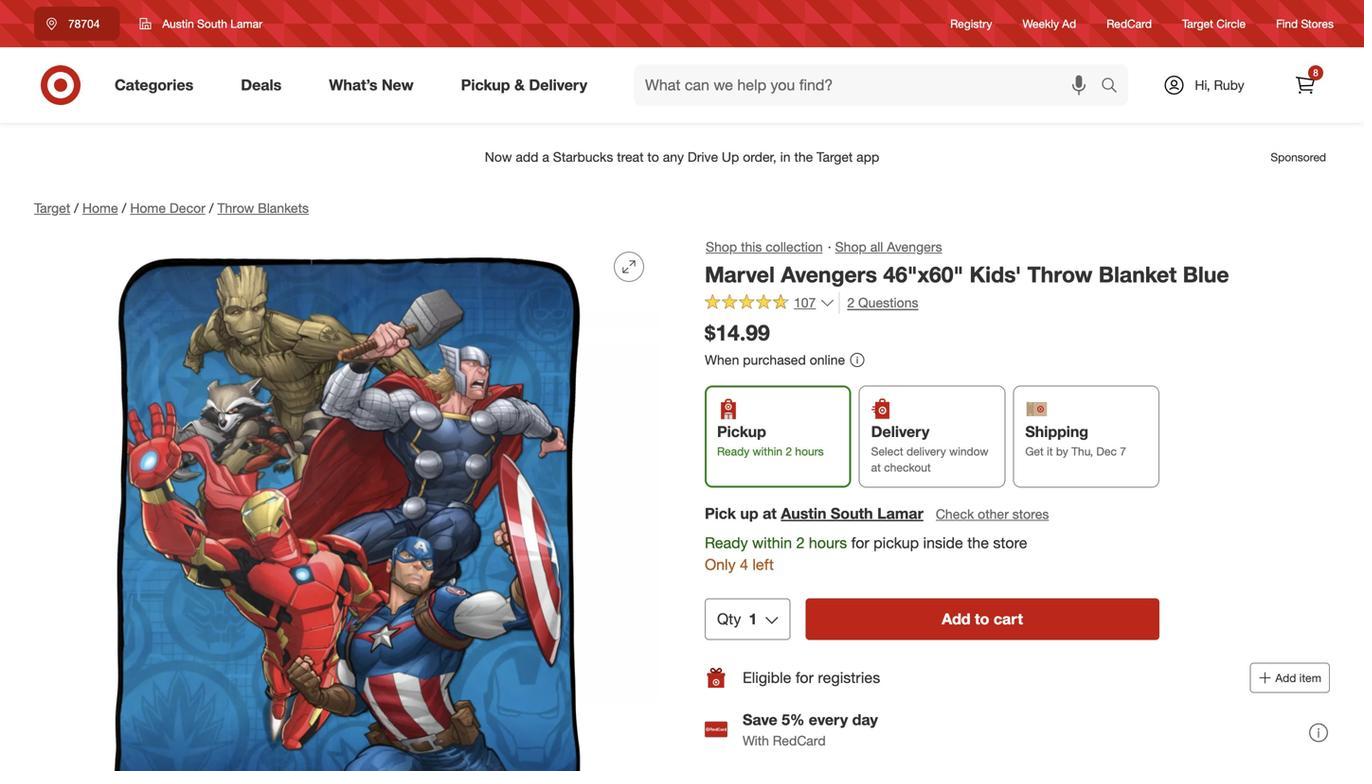 Task type: locate. For each thing, give the bounding box(es) containing it.
redcard link
[[1107, 16, 1152, 32]]

0 vertical spatial avengers
[[887, 239, 942, 255]]

2 horizontal spatial 2
[[847, 295, 855, 311]]

1 horizontal spatial avengers
[[887, 239, 942, 255]]

1 horizontal spatial shop
[[835, 239, 867, 255]]

store
[[993, 534, 1027, 553]]

avengers up 107
[[781, 261, 877, 288]]

107
[[794, 295, 816, 311]]

5%
[[782, 711, 805, 730]]

hi, ruby
[[1195, 77, 1244, 93]]

/ right home link
[[122, 200, 126, 216]]

1 vertical spatial redcard
[[773, 733, 826, 750]]

1 vertical spatial 2
[[786, 445, 792, 459]]

kids'
[[970, 261, 1021, 288]]

1 vertical spatial avengers
[[781, 261, 877, 288]]

cart
[[993, 610, 1023, 629]]

1 vertical spatial within
[[752, 534, 792, 553]]

0 horizontal spatial shop
[[706, 239, 737, 255]]

1 horizontal spatial pickup
[[717, 423, 766, 441]]

pickup inside pickup ready within 2 hours
[[717, 423, 766, 441]]

2 horizontal spatial /
[[209, 200, 214, 216]]

0 vertical spatial add
[[942, 610, 971, 629]]

for right eligible
[[796, 669, 814, 688]]

0 vertical spatial delivery
[[529, 76, 587, 94]]

1 horizontal spatial for
[[851, 534, 869, 553]]

delivery up "select"
[[871, 423, 930, 441]]

add item button
[[1250, 663, 1330, 694]]

0 vertical spatial redcard
[[1107, 17, 1152, 31]]

0 vertical spatial pickup
[[461, 76, 510, 94]]

/ right the decor
[[209, 200, 214, 216]]

0 horizontal spatial home
[[82, 200, 118, 216]]

austin south lamar button
[[781, 504, 923, 525]]

shop
[[706, 239, 737, 255], [835, 239, 867, 255]]

throw right kids'
[[1027, 261, 1093, 288]]

1 horizontal spatial home
[[130, 200, 166, 216]]

avengers up '46"x60"'
[[887, 239, 942, 255]]

2 within from the top
[[752, 534, 792, 553]]

collection
[[766, 239, 823, 255]]

south up ready within 2 hours for pickup inside the store only 4 left
[[831, 505, 873, 523]]

ready up pick
[[717, 445, 749, 459]]

1 vertical spatial add
[[1275, 671, 1296, 686]]

delivery right the &
[[529, 76, 587, 94]]

1 within from the top
[[753, 445, 782, 459]]

0 vertical spatial ready
[[717, 445, 749, 459]]

&
[[514, 76, 525, 94]]

0 horizontal spatial south
[[197, 17, 227, 31]]

get
[[1025, 445, 1044, 459]]

hours down pick up at austin south lamar
[[809, 534, 847, 553]]

home decor link
[[130, 200, 205, 216]]

1 vertical spatial south
[[831, 505, 873, 523]]

2 down pick up at austin south lamar
[[796, 534, 805, 553]]

ad
[[1062, 17, 1076, 31]]

1 horizontal spatial delivery
[[871, 423, 930, 441]]

0 horizontal spatial add
[[942, 610, 971, 629]]

0 vertical spatial target
[[1182, 17, 1213, 31]]

pickup for ready
[[717, 423, 766, 441]]

1 horizontal spatial austin
[[781, 505, 826, 523]]

1 horizontal spatial throw
[[1027, 261, 1093, 288]]

blue
[[1183, 261, 1229, 288]]

home left the decor
[[130, 200, 166, 216]]

1 vertical spatial target
[[34, 200, 70, 216]]

pickup down when
[[717, 423, 766, 441]]

2 up pick up at austin south lamar
[[786, 445, 792, 459]]

advertisement region
[[19, 135, 1345, 180]]

0 vertical spatial lamar
[[230, 17, 262, 31]]

0 horizontal spatial avengers
[[781, 261, 877, 288]]

1 horizontal spatial add
[[1275, 671, 1296, 686]]

austin
[[162, 17, 194, 31], [781, 505, 826, 523]]

1 horizontal spatial 2
[[796, 534, 805, 553]]

within up left
[[752, 534, 792, 553]]

hours up pick up at austin south lamar
[[795, 445, 824, 459]]

add for add item
[[1275, 671, 1296, 686]]

$14.99
[[705, 320, 770, 346]]

throw
[[217, 200, 254, 216], [1027, 261, 1093, 288]]

0 vertical spatial at
[[871, 461, 881, 475]]

ready inside pickup ready within 2 hours
[[717, 445, 749, 459]]

home
[[82, 200, 118, 216], [130, 200, 166, 216]]

avengers
[[887, 239, 942, 255], [781, 261, 877, 288]]

within inside pickup ready within 2 hours
[[753, 445, 782, 459]]

qty
[[717, 610, 741, 629]]

lamar up deals
[[230, 17, 262, 31]]

0 vertical spatial within
[[753, 445, 782, 459]]

1 / from the left
[[74, 200, 79, 216]]

pickup left the &
[[461, 76, 510, 94]]

every
[[809, 711, 848, 730]]

78704
[[68, 17, 100, 31]]

1 vertical spatial ready
[[705, 534, 748, 553]]

within
[[753, 445, 782, 459], [752, 534, 792, 553]]

south up "deals" link
[[197, 17, 227, 31]]

target / home / home decor / throw blankets
[[34, 200, 309, 216]]

7
[[1120, 445, 1126, 459]]

at
[[871, 461, 881, 475], [763, 505, 777, 523]]

redcard right "ad"
[[1107, 17, 1152, 31]]

find stores link
[[1276, 16, 1334, 32]]

what's new link
[[313, 64, 437, 106]]

redcard inside save 5% every day with redcard
[[773, 733, 826, 750]]

1 vertical spatial at
[[763, 505, 777, 523]]

for down austin south lamar button at the right bottom of page
[[851, 534, 869, 553]]

shop all avengers
[[835, 239, 942, 255]]

What can we help you find? suggestions appear below search field
[[634, 64, 1105, 106]]

find stores
[[1276, 17, 1334, 31]]

1 vertical spatial hours
[[809, 534, 847, 553]]

hours inside pickup ready within 2 hours
[[795, 445, 824, 459]]

delivery inside delivery select delivery window at checkout
[[871, 423, 930, 441]]

1 horizontal spatial /
[[122, 200, 126, 216]]

what's
[[329, 76, 377, 94]]

0 vertical spatial throw
[[217, 200, 254, 216]]

pickup
[[461, 76, 510, 94], [717, 423, 766, 441]]

2 left the questions on the top
[[847, 295, 855, 311]]

at right 'up' at the bottom right of the page
[[763, 505, 777, 523]]

this
[[741, 239, 762, 255]]

add to cart
[[942, 610, 1023, 629]]

within up 'up' at the bottom right of the page
[[753, 445, 782, 459]]

add left to
[[942, 610, 971, 629]]

lamar up the pickup
[[877, 505, 923, 523]]

1 horizontal spatial target
[[1182, 17, 1213, 31]]

pick
[[705, 505, 736, 523]]

when purchased online
[[705, 352, 845, 368]]

add to cart button
[[805, 599, 1159, 641]]

2
[[847, 295, 855, 311], [786, 445, 792, 459], [796, 534, 805, 553]]

1 shop from the left
[[706, 239, 737, 255]]

shop left all on the top of the page
[[835, 239, 867, 255]]

with
[[743, 733, 769, 750]]

weekly ad link
[[1023, 16, 1076, 32]]

target left the circle
[[1182, 17, 1213, 31]]

1 vertical spatial lamar
[[877, 505, 923, 523]]

registry link
[[950, 16, 992, 32]]

dec
[[1096, 445, 1117, 459]]

south
[[197, 17, 227, 31], [831, 505, 873, 523]]

pick up at austin south lamar
[[705, 505, 923, 523]]

1 vertical spatial for
[[796, 669, 814, 688]]

0 vertical spatial south
[[197, 17, 227, 31]]

checkout
[[884, 461, 931, 475]]

target left home link
[[34, 200, 70, 216]]

austin inside dropdown button
[[162, 17, 194, 31]]

0 horizontal spatial redcard
[[773, 733, 826, 750]]

austin right 'up' at the bottom right of the page
[[781, 505, 826, 523]]

0 horizontal spatial 2
[[786, 445, 792, 459]]

1 vertical spatial delivery
[[871, 423, 930, 441]]

thu,
[[1071, 445, 1093, 459]]

0 horizontal spatial austin
[[162, 17, 194, 31]]

ready within 2 hours for pickup inside the store only 4 left
[[705, 534, 1027, 574]]

select
[[871, 445, 903, 459]]

delivery
[[906, 445, 946, 459]]

/
[[74, 200, 79, 216], [122, 200, 126, 216], [209, 200, 214, 216]]

lamar
[[230, 17, 262, 31], [877, 505, 923, 523]]

austin up categories link
[[162, 17, 194, 31]]

austin south lamar
[[162, 17, 262, 31]]

shop left this
[[706, 239, 737, 255]]

throw left blankets
[[217, 200, 254, 216]]

0 horizontal spatial pickup
[[461, 76, 510, 94]]

1 horizontal spatial at
[[871, 461, 881, 475]]

weekly ad
[[1023, 17, 1076, 31]]

ready inside ready within 2 hours for pickup inside the store only 4 left
[[705, 534, 748, 553]]

registries
[[818, 669, 880, 688]]

add left item
[[1275, 671, 1296, 686]]

0 horizontal spatial /
[[74, 200, 79, 216]]

delivery select delivery window at checkout
[[871, 423, 988, 475]]

0 vertical spatial for
[[851, 534, 869, 553]]

redcard down 5%
[[773, 733, 826, 750]]

ready up only
[[705, 534, 748, 553]]

1 horizontal spatial redcard
[[1107, 17, 1152, 31]]

for inside ready within 2 hours for pickup inside the store only 4 left
[[851, 534, 869, 553]]

2 vertical spatial 2
[[796, 534, 805, 553]]

hours inside ready within 2 hours for pickup inside the store only 4 left
[[809, 534, 847, 553]]

0 vertical spatial hours
[[795, 445, 824, 459]]

save 5% every day with redcard
[[743, 711, 878, 750]]

1 vertical spatial pickup
[[717, 423, 766, 441]]

categories
[[115, 76, 193, 94]]

at down "select"
[[871, 461, 881, 475]]

0 vertical spatial austin
[[162, 17, 194, 31]]

marvel
[[705, 261, 775, 288]]

2 shop from the left
[[835, 239, 867, 255]]

home right target link at left
[[82, 200, 118, 216]]

ruby
[[1214, 77, 1244, 93]]

0 horizontal spatial target
[[34, 200, 70, 216]]

decor
[[169, 200, 205, 216]]

hours
[[795, 445, 824, 459], [809, 534, 847, 553]]

weekly
[[1023, 17, 1059, 31]]

0 horizontal spatial lamar
[[230, 17, 262, 31]]

ready
[[717, 445, 749, 459], [705, 534, 748, 553]]

/ left home link
[[74, 200, 79, 216]]



Task type: describe. For each thing, give the bounding box(es) containing it.
within inside ready within 2 hours for pickup inside the store only 4 left
[[752, 534, 792, 553]]

eligible for registries
[[743, 669, 880, 688]]

qty 1
[[717, 610, 757, 629]]

item
[[1299, 671, 1321, 686]]

target for target circle
[[1182, 17, 1213, 31]]

shop for shop this collection
[[706, 239, 737, 255]]

when
[[705, 352, 739, 368]]

only
[[705, 556, 736, 574]]

inside
[[923, 534, 963, 553]]

46"x60"
[[883, 261, 963, 288]]

save
[[743, 711, 777, 730]]

purchased
[[743, 352, 806, 368]]

0 vertical spatial 2
[[847, 295, 855, 311]]

left
[[752, 556, 774, 574]]

pickup for &
[[461, 76, 510, 94]]

registry
[[950, 17, 992, 31]]

questions
[[858, 295, 918, 311]]

all
[[870, 239, 883, 255]]

online
[[810, 352, 845, 368]]

2 questions
[[847, 295, 918, 311]]

107 link
[[705, 292, 835, 316]]

1 vertical spatial throw
[[1027, 261, 1093, 288]]

8
[[1313, 67, 1318, 79]]

2 / from the left
[[122, 200, 126, 216]]

2 questions link
[[839, 292, 918, 314]]

what's new
[[329, 76, 414, 94]]

deals link
[[225, 64, 305, 106]]

pickup & delivery
[[461, 76, 587, 94]]

target for target / home / home decor / throw blankets
[[34, 200, 70, 216]]

up
[[740, 505, 758, 523]]

home link
[[82, 200, 118, 216]]

south inside dropdown button
[[197, 17, 227, 31]]

2 home from the left
[[130, 200, 166, 216]]

new
[[382, 76, 414, 94]]

find
[[1276, 17, 1298, 31]]

add item
[[1275, 671, 1321, 686]]

check other stores button
[[935, 504, 1050, 525]]

deals
[[241, 76, 282, 94]]

0 horizontal spatial for
[[796, 669, 814, 688]]

target circle
[[1182, 17, 1246, 31]]

add for add to cart
[[942, 610, 971, 629]]

stores
[[1012, 506, 1049, 523]]

2 inside ready within 2 hours for pickup inside the store only 4 left
[[796, 534, 805, 553]]

by
[[1056, 445, 1068, 459]]

the
[[967, 534, 989, 553]]

1 horizontal spatial lamar
[[877, 505, 923, 523]]

stores
[[1301, 17, 1334, 31]]

pickup
[[874, 534, 919, 553]]

search button
[[1092, 64, 1138, 110]]

eligible
[[743, 669, 791, 688]]

1 home from the left
[[82, 200, 118, 216]]

window
[[949, 445, 988, 459]]

categories link
[[99, 64, 217, 106]]

other
[[978, 506, 1009, 523]]

1 vertical spatial austin
[[781, 505, 826, 523]]

throw blankets link
[[217, 200, 309, 216]]

target link
[[34, 200, 70, 216]]

blankets
[[258, 200, 309, 216]]

marvel avengers 46&#34;x60&#34; kids&#39; throw blanket blue, 1 of 6 image
[[34, 237, 659, 772]]

at inside delivery select delivery window at checkout
[[871, 461, 881, 475]]

it
[[1047, 445, 1053, 459]]

0 horizontal spatial throw
[[217, 200, 254, 216]]

hi,
[[1195, 77, 1210, 93]]

2 inside pickup ready within 2 hours
[[786, 445, 792, 459]]

search
[[1092, 78, 1138, 96]]

shop this collection
[[706, 239, 823, 255]]

circle
[[1216, 17, 1246, 31]]

78704 button
[[34, 7, 120, 41]]

shop this collection link
[[705, 237, 824, 258]]

0 horizontal spatial delivery
[[529, 76, 587, 94]]

check other stores
[[936, 506, 1049, 523]]

1 horizontal spatial south
[[831, 505, 873, 523]]

pickup & delivery link
[[445, 64, 611, 106]]

to
[[975, 610, 989, 629]]

shop for shop all avengers
[[835, 239, 867, 255]]

shipping
[[1025, 423, 1088, 441]]

0 horizontal spatial at
[[763, 505, 777, 523]]

lamar inside austin south lamar dropdown button
[[230, 17, 262, 31]]

marvel avengers 46"x60" kids' throw blanket blue
[[705, 261, 1229, 288]]

target circle link
[[1182, 16, 1246, 32]]

pickup ready within 2 hours
[[717, 423, 824, 459]]

3 / from the left
[[209, 200, 214, 216]]

shipping get it by thu, dec 7
[[1025, 423, 1126, 459]]

day
[[852, 711, 878, 730]]

austin south lamar button
[[127, 7, 275, 41]]



Task type: vqa. For each thing, say whether or not it's contained in the screenshot.
What can we help you find? suggestions appear below search box
yes



